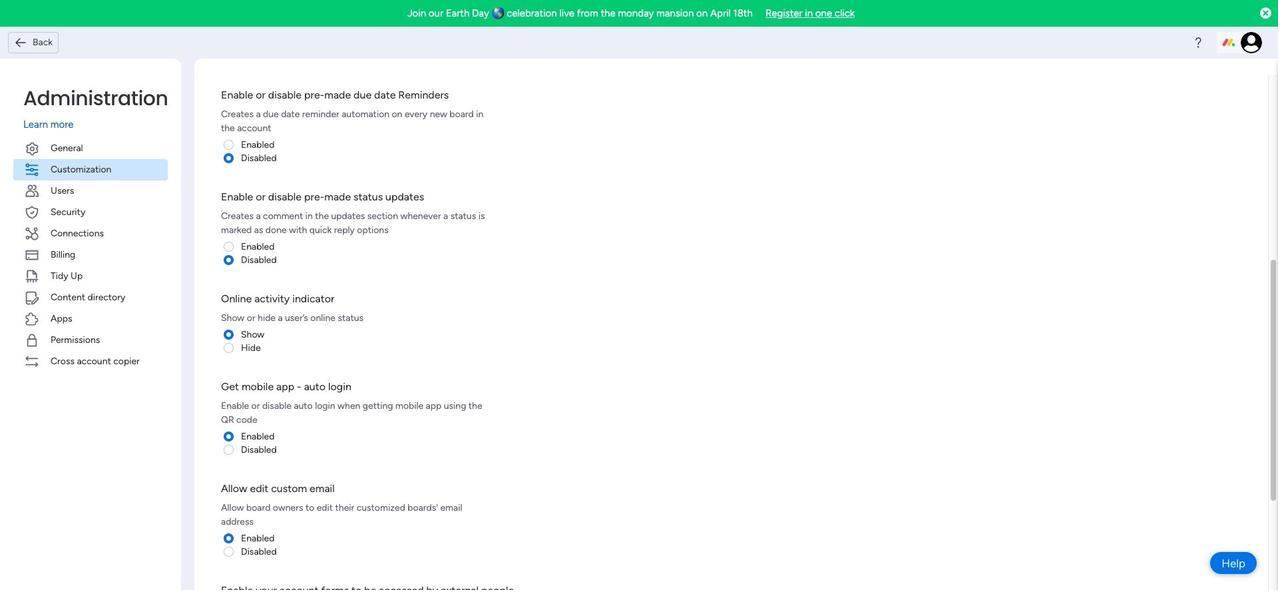 Task type: vqa. For each thing, say whether or not it's contained in the screenshot.
Workspace selection element
no



Task type: locate. For each thing, give the bounding box(es) containing it.
jacob simon image
[[1242, 32, 1263, 53]]

back to workspace image
[[14, 36, 27, 49]]

help image
[[1192, 36, 1206, 49]]



